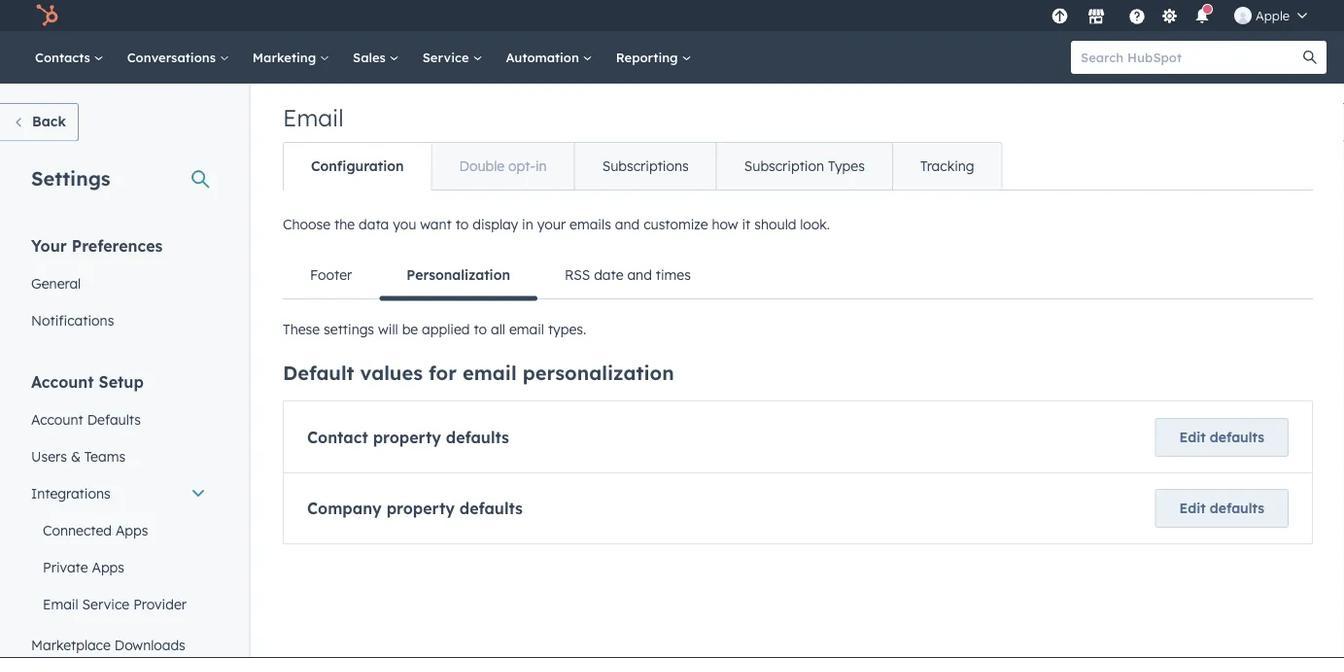 Task type: locate. For each thing, give the bounding box(es) containing it.
0 vertical spatial in
[[536, 158, 547, 175]]

preferences
[[72, 236, 163, 255]]

edit defaults button for company property defaults
[[1156, 489, 1289, 528]]

email down marketing link
[[283, 103, 344, 132]]

0 horizontal spatial email
[[43, 596, 78, 613]]

1 edit defaults from the top
[[1180, 429, 1265, 446]]

0 vertical spatial and
[[615, 216, 640, 233]]

these
[[283, 321, 320, 338]]

2 edit from the top
[[1180, 500, 1206, 517]]

data
[[359, 216, 389, 233]]

email right all
[[509, 321, 544, 338]]

sales link
[[341, 31, 411, 84]]

integrations
[[31, 485, 111, 502]]

search image
[[1304, 51, 1318, 64]]

navigation down look.
[[283, 252, 1314, 301]]

display
[[473, 216, 518, 233]]

rss
[[565, 266, 590, 283]]

sales
[[353, 49, 390, 65]]

1 vertical spatial account
[[31, 411, 83, 428]]

account up account defaults
[[31, 372, 94, 391]]

marketplace downloads
[[31, 636, 186, 653]]

and inside rss date and times link
[[628, 266, 652, 283]]

in
[[536, 158, 547, 175], [522, 216, 534, 233]]

1 vertical spatial and
[[628, 266, 652, 283]]

1 horizontal spatial to
[[474, 321, 487, 338]]

1 vertical spatial apps
[[92, 559, 124, 576]]

subscription
[[745, 158, 825, 175]]

1 vertical spatial service
[[82, 596, 130, 613]]

downloads
[[114, 636, 186, 653]]

account setup
[[31, 372, 144, 391]]

0 vertical spatial edit defaults
[[1180, 429, 1265, 446]]

back link
[[0, 103, 79, 141]]

apple menu
[[1046, 0, 1321, 31]]

navigation for choose the data you want to display in your emails and customize how it should look.
[[283, 252, 1314, 301]]

opt-
[[509, 158, 536, 175]]

0 vertical spatial navigation
[[283, 142, 1003, 191]]

defaults
[[446, 428, 509, 447], [1210, 429, 1265, 446], [460, 499, 523, 518], [1210, 500, 1265, 517]]

email
[[509, 321, 544, 338], [463, 361, 517, 385]]

1 vertical spatial to
[[474, 321, 487, 338]]

0 horizontal spatial service
[[82, 596, 130, 613]]

1 vertical spatial edit defaults
[[1180, 500, 1265, 517]]

marketplaces image
[[1088, 9, 1106, 26]]

navigation containing footer
[[283, 252, 1314, 301]]

default values for email personalization
[[283, 361, 674, 385]]

hubspot image
[[35, 4, 58, 27]]

0 vertical spatial account
[[31, 372, 94, 391]]

emails
[[570, 216, 611, 233]]

account
[[31, 372, 94, 391], [31, 411, 83, 428]]

integrations button
[[19, 475, 218, 512]]

connected
[[43, 522, 112, 539]]

1 vertical spatial in
[[522, 216, 534, 233]]

navigation containing configuration
[[283, 142, 1003, 191]]

Search HubSpot search field
[[1072, 41, 1310, 74]]

should
[[755, 216, 797, 233]]

choose
[[283, 216, 331, 233]]

edit
[[1180, 429, 1206, 446], [1180, 500, 1206, 517]]

to for applied
[[474, 321, 487, 338]]

bob builder image
[[1235, 7, 1252, 24]]

general
[[31, 275, 81, 292]]

0 vertical spatial edit defaults button
[[1156, 418, 1289, 457]]

defaults
[[87, 411, 141, 428]]

property for company
[[387, 499, 455, 518]]

want
[[420, 216, 452, 233]]

apps
[[116, 522, 148, 539], [92, 559, 124, 576]]

and right emails
[[615, 216, 640, 233]]

marketplace
[[31, 636, 111, 653]]

connected apps link
[[19, 512, 218, 549]]

0 vertical spatial service
[[423, 49, 473, 65]]

property
[[373, 428, 441, 447], [387, 499, 455, 518]]

service inside 'link'
[[82, 596, 130, 613]]

your preferences
[[31, 236, 163, 255]]

email down all
[[463, 361, 517, 385]]

to
[[456, 216, 469, 233], [474, 321, 487, 338]]

1 vertical spatial edit
[[1180, 500, 1206, 517]]

footer
[[310, 266, 352, 283]]

company property defaults
[[307, 499, 523, 518]]

rss date and times
[[565, 266, 691, 283]]

edit defaults button
[[1156, 418, 1289, 457], [1156, 489, 1289, 528]]

2 navigation from the top
[[283, 252, 1314, 301]]

navigation
[[283, 142, 1003, 191], [283, 252, 1314, 301]]

navigation up customize
[[283, 142, 1003, 191]]

property for contact
[[373, 428, 441, 447]]

0 horizontal spatial in
[[522, 216, 534, 233]]

edit defaults
[[1180, 429, 1265, 446], [1180, 500, 1265, 517]]

1 edit defaults button from the top
[[1156, 418, 1289, 457]]

to left all
[[474, 321, 487, 338]]

times
[[656, 266, 691, 283]]

1 vertical spatial email
[[463, 361, 517, 385]]

0 vertical spatial email
[[509, 321, 544, 338]]

the
[[335, 216, 355, 233]]

contacts link
[[23, 31, 115, 84]]

0 vertical spatial email
[[283, 103, 344, 132]]

email for email service provider
[[43, 596, 78, 613]]

account for account defaults
[[31, 411, 83, 428]]

in inside navigation
[[536, 158, 547, 175]]

contact property defaults
[[307, 428, 509, 447]]

notifications image
[[1194, 9, 1212, 26]]

account up users
[[31, 411, 83, 428]]

email inside email service provider 'link'
[[43, 596, 78, 613]]

2 edit defaults from the top
[[1180, 500, 1265, 517]]

service down private apps link
[[82, 596, 130, 613]]

date
[[594, 266, 624, 283]]

to right want
[[456, 216, 469, 233]]

users & teams link
[[19, 438, 218, 475]]

edit defaults for contact property defaults
[[1180, 429, 1265, 446]]

look.
[[801, 216, 830, 233]]

1 horizontal spatial email
[[283, 103, 344, 132]]

email for email
[[283, 103, 344, 132]]

property down contact property defaults
[[387, 499, 455, 518]]

help image
[[1129, 9, 1146, 26]]

rss date and times link
[[538, 252, 719, 299]]

0 vertical spatial to
[[456, 216, 469, 233]]

account defaults
[[31, 411, 141, 428]]

1 vertical spatial edit defaults button
[[1156, 489, 1289, 528]]

1 account from the top
[[31, 372, 94, 391]]

0 horizontal spatial to
[[456, 216, 469, 233]]

account defaults link
[[19, 401, 218, 438]]

1 vertical spatial navigation
[[283, 252, 1314, 301]]

connected apps
[[43, 522, 148, 539]]

and right date
[[628, 266, 652, 283]]

in left your
[[522, 216, 534, 233]]

property down values
[[373, 428, 441, 447]]

service
[[423, 49, 473, 65], [82, 596, 130, 613]]

private apps link
[[19, 549, 218, 586]]

email down private
[[43, 596, 78, 613]]

1 horizontal spatial in
[[536, 158, 547, 175]]

your
[[31, 236, 67, 255]]

1 vertical spatial email
[[43, 596, 78, 613]]

2 edit defaults button from the top
[[1156, 489, 1289, 528]]

and
[[615, 216, 640, 233], [628, 266, 652, 283]]

0 vertical spatial property
[[373, 428, 441, 447]]

automation
[[506, 49, 583, 65]]

teams
[[84, 448, 126, 465]]

1 vertical spatial property
[[387, 499, 455, 518]]

0 vertical spatial edit
[[1180, 429, 1206, 446]]

2 account from the top
[[31, 411, 83, 428]]

in up your
[[536, 158, 547, 175]]

1 navigation from the top
[[283, 142, 1003, 191]]

1 edit from the top
[[1180, 429, 1206, 446]]

apps up the email service provider
[[92, 559, 124, 576]]

service right sales link
[[423, 49, 473, 65]]

personalization link
[[380, 252, 538, 301]]

notifications button
[[1186, 0, 1219, 31]]

apps down the integrations button
[[116, 522, 148, 539]]

subscription types link
[[716, 143, 893, 190]]

0 vertical spatial apps
[[116, 522, 148, 539]]

configuration link
[[284, 143, 431, 190]]

help button
[[1121, 0, 1154, 31]]

apple button
[[1223, 0, 1320, 31]]



Task type: describe. For each thing, give the bounding box(es) containing it.
all
[[491, 321, 506, 338]]

navigation for email
[[283, 142, 1003, 191]]

search button
[[1294, 41, 1327, 74]]

edit defaults button for contact property defaults
[[1156, 418, 1289, 457]]

apps for connected apps
[[116, 522, 148, 539]]

edit defaults for company property defaults
[[1180, 500, 1265, 517]]

it
[[742, 216, 751, 233]]

marketplace downloads link
[[19, 627, 218, 658]]

company
[[307, 499, 382, 518]]

private
[[43, 559, 88, 576]]

contact
[[307, 428, 368, 447]]

marketing link
[[241, 31, 341, 84]]

users & teams
[[31, 448, 126, 465]]

apps for private apps
[[92, 559, 124, 576]]

types.
[[548, 321, 587, 338]]

contacts
[[35, 49, 94, 65]]

personalization
[[407, 266, 510, 283]]

notifications link
[[19, 302, 218, 339]]

for
[[429, 361, 457, 385]]

notifications
[[31, 312, 114, 329]]

hubspot link
[[23, 4, 73, 27]]

service link
[[411, 31, 494, 84]]

edit for contact property defaults
[[1180, 429, 1206, 446]]

upgrade link
[[1048, 5, 1073, 26]]

marketplaces button
[[1076, 0, 1117, 31]]

customize
[[644, 216, 708, 233]]

email service provider
[[43, 596, 187, 613]]

subscriptions link
[[574, 143, 716, 190]]

&
[[71, 448, 81, 465]]

configuration
[[311, 158, 404, 175]]

apple
[[1256, 7, 1290, 23]]

settings
[[324, 321, 374, 338]]

account for account setup
[[31, 372, 94, 391]]

edit for company property defaults
[[1180, 500, 1206, 517]]

settings link
[[1158, 5, 1182, 26]]

double
[[460, 158, 505, 175]]

private apps
[[43, 559, 124, 576]]

applied
[[422, 321, 470, 338]]

setup
[[99, 372, 144, 391]]

conversations link
[[115, 31, 241, 84]]

choose the data you want to display in your emails and customize how it should look.
[[283, 216, 830, 233]]

conversations
[[127, 49, 220, 65]]

automation link
[[494, 31, 605, 84]]

provider
[[133, 596, 187, 613]]

reporting link
[[605, 31, 703, 84]]

settings image
[[1161, 8, 1179, 26]]

tracking
[[921, 158, 975, 175]]

double opt-in link
[[431, 143, 574, 190]]

your preferences element
[[19, 235, 218, 339]]

values
[[360, 361, 423, 385]]

1 horizontal spatial service
[[423, 49, 473, 65]]

will
[[378, 321, 398, 338]]

email service provider link
[[19, 586, 218, 623]]

be
[[402, 321, 418, 338]]

subscription types
[[745, 158, 865, 175]]

back
[[32, 113, 66, 130]]

to for want
[[456, 216, 469, 233]]

your
[[537, 216, 566, 233]]

footer link
[[283, 252, 380, 299]]

upgrade image
[[1052, 8, 1069, 26]]

you
[[393, 216, 417, 233]]

general link
[[19, 265, 218, 302]]

default
[[283, 361, 354, 385]]

double opt-in
[[460, 158, 547, 175]]

these settings will be applied to all email types.
[[283, 321, 587, 338]]

marketing
[[253, 49, 320, 65]]

types
[[828, 158, 865, 175]]

users
[[31, 448, 67, 465]]

personalization
[[523, 361, 674, 385]]

account setup element
[[19, 371, 218, 658]]

tracking link
[[893, 143, 1002, 190]]



Task type: vqa. For each thing, say whether or not it's contained in the screenshot.
actions popup button
no



